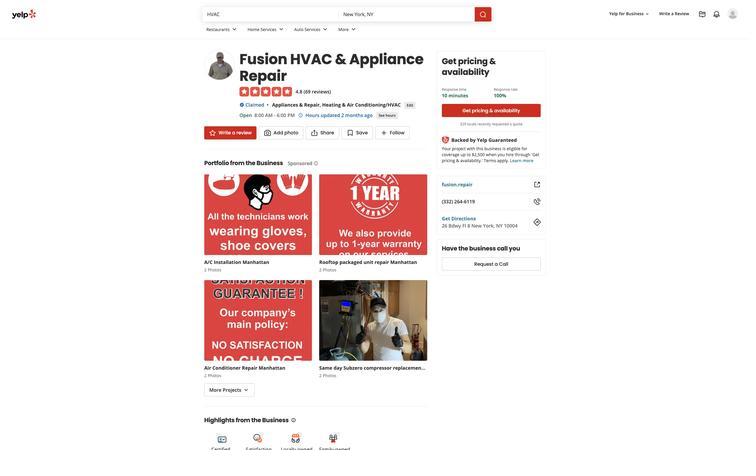 Task type: describe. For each thing, give the bounding box(es) containing it.
264-
[[455, 198, 464, 205]]

review
[[237, 129, 252, 136]]

16 info v2 image
[[314, 161, 319, 166]]

write for write a review
[[660, 11, 671, 17]]

subzero
[[344, 365, 363, 372]]

see hours link
[[376, 112, 398, 119]]

manhattan inside rooftop packaged unit repair manhattan 2 photos
[[391, 259, 417, 266]]

save
[[356, 129, 368, 136]]

same day subzero compressor replacement service 2 photos
[[320, 365, 442, 379]]

pricing inside get pricing & availability
[[458, 56, 488, 67]]

months
[[346, 112, 363, 119]]

services for auto services
[[305, 26, 321, 32]]

request a call
[[475, 261, 509, 268]]

response rate 100%
[[494, 87, 518, 99]]

response for 10
[[442, 87, 458, 92]]

apply.
[[498, 158, 509, 163]]

family_owned_operated image
[[329, 431, 341, 443]]

request
[[475, 261, 494, 268]]

329
[[460, 122, 467, 127]]

photo
[[285, 129, 298, 136]]

fusion hvac & appliance repair
[[240, 49, 424, 86]]

(332) 264-6119
[[442, 198, 475, 205]]

availability inside get pricing & availability
[[442, 66, 490, 78]]

user actions element
[[605, 7, 747, 44]]

appliances & repair link
[[272, 102, 320, 108]]

a for request a call
[[495, 261, 498, 268]]

through
[[515, 152, 531, 157]]

manhattan inside air conditioner repair manhattan 2 photos
[[259, 365, 286, 372]]

ago
[[365, 112, 373, 119]]

the for highlights from the business
[[251, 416, 261, 425]]

coverage
[[442, 152, 460, 157]]

notifications image
[[714, 11, 721, 18]]

same
[[320, 365, 333, 372]]

repair for air conditioner repair manhattan 2 photos
[[242, 365, 258, 372]]

4.8 star rating image
[[240, 87, 292, 97]]

learn
[[510, 158, 522, 163]]

unit
[[364, 259, 374, 266]]

project
[[452, 146, 466, 151]]

24 camera v2 image
[[264, 129, 271, 137]]

business for portfolio from the business
[[257, 159, 283, 167]]

fl
[[463, 223, 467, 229]]

24 chevron down v2 image for auto services
[[322, 26, 329, 33]]

Near text field
[[344, 11, 470, 18]]

call
[[497, 244, 508, 253]]

fusion
[[240, 49, 287, 69]]

share button
[[306, 127, 339, 140]]

photos inside rooftop packaged unit repair manhattan 2 photos
[[323, 267, 337, 273]]

portfolio from the business element
[[195, 149, 442, 397]]

get pricing & availability inside button
[[463, 107, 520, 114]]

eligible
[[507, 146, 521, 151]]

have the business call you
[[442, 244, 520, 253]]

recently
[[478, 122, 491, 127]]

up
[[461, 152, 466, 157]]

by
[[470, 137, 476, 143]]

the for portfolio from the business
[[246, 159, 256, 167]]

updated
[[321, 112, 340, 119]]

compressor
[[364, 365, 392, 372]]

a/c installation manhattan 2 photos
[[204, 259, 269, 273]]

get inside get directions 26 bdwy fl 8 new york, ny 10004
[[442, 215, 450, 222]]

26
[[442, 223, 448, 229]]

(69 reviews) link
[[304, 88, 331, 95]]

add photo link
[[259, 127, 304, 140]]

projects
[[223, 387, 241, 394]]

home services link
[[243, 22, 290, 39]]

none field "near"
[[344, 11, 470, 18]]

2 inside air conditioner repair manhattan 2 photos
[[204, 373, 207, 379]]

write for write a review
[[219, 129, 231, 136]]

get inside button
[[463, 107, 471, 114]]

directions
[[452, 215, 476, 222]]

$2,500
[[472, 152, 485, 157]]

terms
[[484, 158, 496, 163]]

service
[[425, 365, 442, 372]]

info alert
[[299, 112, 373, 119]]

learn more
[[510, 158, 534, 163]]

get pricing & availability button
[[442, 104, 541, 117]]

claimed
[[246, 102, 264, 108]]

share
[[321, 129, 334, 136]]

quote
[[513, 122, 523, 127]]

ny
[[496, 223, 503, 229]]

when
[[486, 152, 497, 157]]

business inside your project with this business is eligible for coverage up to $2,500 when you hire through 'get pricing & availability.' terms apply.
[[485, 146, 502, 151]]

edit button
[[405, 102, 416, 109]]

availability inside button
[[495, 107, 520, 114]]

backed
[[452, 137, 469, 143]]

yelp for business
[[610, 11, 644, 17]]

& inside your project with this business is eligible for coverage up to $2,500 when you hire through 'get pricing & availability.' terms apply.
[[456, 158, 459, 163]]

24 chevron down v2 image for more
[[350, 26, 357, 33]]

1 vertical spatial you
[[509, 244, 520, 253]]

review
[[675, 11, 690, 17]]

auto services link
[[290, 22, 334, 39]]

6119
[[464, 198, 475, 205]]

pm
[[288, 112, 295, 119]]

fusion.repair link
[[442, 181, 473, 188]]

4.8
[[296, 88, 303, 95]]

highlights
[[204, 416, 235, 425]]

business categories element
[[202, 22, 739, 39]]

availability.'
[[461, 158, 483, 163]]

24 add v2 image
[[381, 129, 388, 137]]

portfolio from the business
[[204, 159, 283, 167]]

edit
[[407, 103, 414, 108]]

heating & air conditioning/hvac link
[[322, 102, 401, 108]]

10
[[442, 92, 448, 99]]

conditioning/hvac
[[355, 102, 401, 108]]

rooftop packaged unit repair manhattan 2 photos
[[320, 259, 417, 273]]

pricing inside your project with this business is eligible for coverage up to $2,500 when you hire through 'get pricing & availability.' terms apply.
[[442, 158, 455, 163]]

16 claim filled v2 image
[[240, 103, 244, 107]]

to
[[467, 152, 471, 157]]

100%
[[494, 92, 507, 99]]

2 inside the 'info' alert
[[342, 112, 344, 119]]

from for highlights
[[236, 416, 250, 425]]

installation
[[214, 259, 241, 266]]

you inside your project with this business is eligible for coverage up to $2,500 when you hire through 'get pricing & availability.' terms apply.
[[498, 152, 505, 157]]

repair inside fusion hvac & appliance repair
[[240, 66, 287, 86]]

24 star v2 image
[[209, 129, 216, 137]]

follow button
[[375, 127, 410, 140]]

1 vertical spatial the
[[459, 244, 468, 253]]

hours updated 2 months ago
[[306, 112, 373, 119]]

replacement
[[393, 365, 424, 372]]



Task type: locate. For each thing, give the bounding box(es) containing it.
restaurants link
[[202, 22, 243, 39]]

24 chevron down v2 image left auto
[[278, 26, 285, 33]]

get inside get pricing & availability
[[442, 56, 457, 67]]

24 chevron down v2 image inside auto services link
[[322, 26, 329, 33]]

business inside 'element'
[[257, 159, 283, 167]]

write right 24 star v2 image
[[219, 129, 231, 136]]

locally_owned_operated image
[[291, 431, 303, 443]]

24 chevron down v2 image inside more "link"
[[350, 26, 357, 33]]

manhattan
[[243, 259, 269, 266], [391, 259, 417, 266], [259, 365, 286, 372]]

1 vertical spatial get pricing & availability
[[463, 107, 520, 114]]

day
[[334, 365, 342, 372]]

24 chevron down v2 image
[[322, 26, 329, 33], [350, 26, 357, 33]]

6:00
[[277, 112, 286, 119]]

requested
[[492, 122, 509, 127]]

0 horizontal spatial availability
[[442, 66, 490, 78]]

business
[[626, 11, 644, 17], [257, 159, 283, 167], [262, 416, 289, 425]]

christina o. image
[[728, 8, 739, 19]]

write a review
[[219, 129, 252, 136]]

have
[[442, 244, 457, 253]]

Find text field
[[207, 11, 334, 18]]

1 vertical spatial business
[[257, 159, 283, 167]]

write
[[660, 11, 671, 17], [219, 129, 231, 136]]

reviews)
[[312, 88, 331, 95]]

photos inside same day subzero compressor replacement service 2 photos
[[323, 373, 337, 379]]

more inside 'button'
[[209, 387, 222, 394]]

get directions 26 bdwy fl 8 new york, ny 10004
[[442, 215, 518, 229]]

yelp
[[610, 11, 618, 17], [477, 137, 488, 143]]

0 horizontal spatial more
[[209, 387, 222, 394]]

sponsored
[[288, 160, 313, 167]]

0 vertical spatial pricing
[[458, 56, 488, 67]]

0 vertical spatial for
[[619, 11, 625, 17]]

8
[[468, 223, 471, 229]]

2 vertical spatial the
[[251, 416, 261, 425]]

the inside 'element'
[[246, 159, 256, 167]]

1 horizontal spatial write
[[660, 11, 671, 17]]

hours
[[386, 113, 396, 118]]

your project with this business is eligible for coverage up to $2,500 when you hire through 'get pricing & availability.' terms apply.
[[442, 146, 540, 163]]

2 vertical spatial business
[[262, 416, 289, 425]]

2 vertical spatial get
[[442, 215, 450, 222]]

1 horizontal spatial services
[[305, 26, 321, 32]]

1 horizontal spatial more
[[339, 26, 349, 32]]

0 vertical spatial get pricing & availability
[[442, 56, 496, 78]]

0 vertical spatial repair
[[240, 66, 287, 86]]

services right auto
[[305, 26, 321, 32]]

availability
[[442, 66, 490, 78], [495, 107, 520, 114]]

response inside response time 10 minutes
[[442, 87, 458, 92]]

availability up time
[[442, 66, 490, 78]]

highlights from the business
[[204, 416, 289, 425]]

24 chevron down v2 image inside restaurants link
[[231, 26, 238, 33]]

1 vertical spatial business
[[470, 244, 496, 253]]

photos down same
[[323, 373, 337, 379]]

None field
[[207, 11, 334, 18], [344, 11, 470, 18]]

1 horizontal spatial response
[[494, 87, 510, 92]]

more inside "link"
[[339, 26, 349, 32]]

2 inside rooftop packaged unit repair manhattan 2 photos
[[320, 267, 322, 273]]

projects image
[[699, 11, 706, 18]]

1 24 chevron down v2 image from the left
[[322, 26, 329, 33]]

2 24 chevron down v2 image from the left
[[350, 26, 357, 33]]

yelp inside button
[[610, 11, 618, 17]]

restaurants
[[206, 26, 230, 32]]

packaged
[[340, 259, 363, 266]]

2 services from the left
[[305, 26, 321, 32]]

repair
[[240, 66, 287, 86], [304, 102, 320, 108], [242, 365, 258, 372]]

1 vertical spatial repair
[[304, 102, 320, 108]]

& inside fusion hvac & appliance repair
[[335, 49, 347, 69]]

from right highlights
[[236, 416, 250, 425]]

2 vertical spatial pricing
[[442, 158, 455, 163]]

2 inside same day subzero compressor replacement service 2 photos
[[320, 373, 322, 379]]

none field find
[[207, 11, 334, 18]]

business logo image
[[204, 50, 235, 80]]

16 chevron down v2 image
[[645, 12, 650, 16]]

repair up 4.8 star rating image
[[240, 66, 287, 86]]

8:00
[[255, 112, 264, 119]]

availability up requested
[[495, 107, 520, 114]]

2 down same
[[320, 373, 322, 379]]

1 vertical spatial write
[[219, 129, 231, 136]]

24 chevron down v2 image inside more projects 'button'
[[243, 387, 250, 394]]

1 horizontal spatial air
[[347, 102, 354, 108]]

0 horizontal spatial services
[[261, 26, 277, 32]]

0 horizontal spatial you
[[498, 152, 505, 157]]

0 vertical spatial get
[[442, 56, 457, 67]]

2 up more projects 'button'
[[204, 373, 207, 379]]

1 vertical spatial get
[[463, 107, 471, 114]]

services for home services
[[261, 26, 277, 32]]

0 vertical spatial the
[[246, 159, 256, 167]]

satisfaction_guaranteed image
[[253, 431, 265, 443]]

pricing inside button
[[472, 107, 489, 114]]

photos
[[208, 267, 221, 273], [323, 267, 337, 273], [208, 373, 221, 379], [323, 373, 337, 379]]

with
[[467, 146, 475, 151]]

24 chevron down v2 image right projects on the left of page
[[243, 387, 250, 394]]

24 chevron down v2 image for home services
[[278, 26, 285, 33]]

for up through on the right top
[[522, 146, 528, 151]]

0 vertical spatial you
[[498, 152, 505, 157]]

new
[[472, 223, 482, 229]]

24 save outline v2 image
[[347, 129, 354, 137]]

pricing down coverage
[[442, 158, 455, 163]]

1 vertical spatial yelp
[[477, 137, 488, 143]]

for
[[619, 11, 625, 17], [522, 146, 528, 151]]

response inside response rate 100%
[[494, 87, 510, 92]]

more
[[523, 158, 534, 163]]

add photo
[[274, 129, 298, 136]]

air
[[347, 102, 354, 108], [204, 365, 211, 372]]

0 horizontal spatial air
[[204, 365, 211, 372]]

2 vertical spatial repair
[[242, 365, 258, 372]]

search image
[[480, 11, 487, 18]]

appliances
[[272, 102, 298, 108]]

for inside your project with this business is eligible for coverage up to $2,500 when you hire through 'get pricing & availability.' terms apply.
[[522, 146, 528, 151]]

1 horizontal spatial availability
[[495, 107, 520, 114]]

0 horizontal spatial 24 chevron down v2 image
[[322, 26, 329, 33]]

air conditioner repair manhattan 2 photos
[[204, 365, 286, 379]]

,
[[320, 102, 321, 108]]

pricing up time
[[458, 56, 488, 67]]

more
[[339, 26, 349, 32], [209, 387, 222, 394]]

1 horizontal spatial none field
[[344, 11, 470, 18]]

certified_professionals image
[[215, 431, 227, 443]]

24 share v2 image
[[311, 129, 318, 137]]

write a review
[[660, 11, 690, 17]]

1 services from the left
[[261, 26, 277, 32]]

follow
[[390, 129, 405, 136]]

& inside button
[[490, 107, 493, 114]]

response up 10
[[442, 87, 458, 92]]

1 horizontal spatial for
[[619, 11, 625, 17]]

time
[[459, 87, 467, 92]]

write left review
[[660, 11, 671, 17]]

get pricing & availability up time
[[442, 56, 496, 78]]

bdwy
[[449, 223, 461, 229]]

am
[[265, 112, 273, 119]]

a for write a review
[[672, 11, 674, 17]]

write inside write a review link
[[660, 11, 671, 17]]

24 phone v2 image
[[534, 198, 541, 205]]

response
[[442, 87, 458, 92], [494, 87, 510, 92]]

1 vertical spatial from
[[236, 416, 250, 425]]

2 horizontal spatial 24 chevron down v2 image
[[278, 26, 285, 33]]

1 none field from the left
[[207, 11, 334, 18]]

0 vertical spatial business
[[626, 11, 644, 17]]

0 vertical spatial more
[[339, 26, 349, 32]]

1 vertical spatial pricing
[[472, 107, 489, 114]]

is
[[503, 146, 506, 151]]

(69
[[304, 88, 311, 95]]

from right portfolio in the left of the page
[[230, 159, 245, 167]]

air left conditioner
[[204, 365, 211, 372]]

0 vertical spatial from
[[230, 159, 245, 167]]

more projects button
[[204, 384, 255, 397]]

a for write a review
[[232, 129, 235, 136]]

you right the call on the bottom
[[509, 244, 520, 253]]

write inside write a review link
[[219, 129, 231, 136]]

1 horizontal spatial 24 chevron down v2 image
[[243, 387, 250, 394]]

0 horizontal spatial none field
[[207, 11, 334, 18]]

from for portfolio
[[230, 159, 245, 167]]

auto
[[294, 26, 304, 32]]

24 chevron down v2 image for restaurants
[[231, 26, 238, 33]]

for left 16 chevron down v2 image in the top of the page
[[619, 11, 625, 17]]

1 horizontal spatial yelp
[[610, 11, 618, 17]]

business up when
[[485, 146, 502, 151]]

24 chevron down v2 image
[[231, 26, 238, 33], [278, 26, 285, 33], [243, 387, 250, 394]]

& inside get pricing & availability
[[490, 56, 496, 67]]

your
[[442, 146, 451, 151]]

response up 100%
[[494, 87, 510, 92]]

(332)
[[442, 198, 453, 205]]

0 horizontal spatial yelp
[[477, 137, 488, 143]]

business
[[485, 146, 502, 151], [470, 244, 496, 253]]

conditioner
[[213, 365, 241, 372]]

info icon image
[[291, 418, 296, 423], [291, 418, 296, 423]]

you up apply.
[[498, 152, 505, 157]]

photos inside air conditioner repair manhattan 2 photos
[[208, 373, 221, 379]]

write a review link
[[204, 127, 257, 140]]

a inside button
[[495, 261, 498, 268]]

2 down a/c
[[204, 267, 207, 273]]

photos down rooftop
[[323, 267, 337, 273]]

services right home on the top of the page
[[261, 26, 277, 32]]

hours
[[306, 112, 320, 119]]

0 horizontal spatial response
[[442, 87, 458, 92]]

get pricing & availability
[[442, 56, 496, 78], [463, 107, 520, 114]]

repair right conditioner
[[242, 365, 258, 372]]

-
[[274, 112, 276, 119]]

see hours
[[379, 113, 396, 118]]

open 8:00 am - 6:00 pm
[[240, 112, 295, 119]]

2 none field from the left
[[344, 11, 470, 18]]

more for more
[[339, 26, 349, 32]]

photos down conditioner
[[208, 373, 221, 379]]

repair for appliances & repair , heating & air conditioning/hvac
[[304, 102, 320, 108]]

2 response from the left
[[494, 87, 510, 92]]

1 vertical spatial more
[[209, 387, 222, 394]]

hvac
[[290, 49, 332, 69]]

repair up hours
[[304, 102, 320, 108]]

0 vertical spatial air
[[347, 102, 354, 108]]

get
[[442, 56, 457, 67], [463, 107, 471, 114], [442, 215, 450, 222]]

1 response from the left
[[442, 87, 458, 92]]

0 vertical spatial yelp
[[610, 11, 618, 17]]

0 horizontal spatial for
[[522, 146, 528, 151]]

0 horizontal spatial 24 chevron down v2 image
[[231, 26, 238, 33]]

yelp for business button
[[607, 9, 653, 19]]

appliance
[[350, 49, 424, 69]]

business inside yelp for business button
[[626, 11, 644, 17]]

0 vertical spatial business
[[485, 146, 502, 151]]

fusion.repair
[[442, 181, 473, 188]]

1 horizontal spatial 24 chevron down v2 image
[[350, 26, 357, 33]]

get pricing & availability up 329 locals recently requested a quote
[[463, 107, 520, 114]]

from inside 'element'
[[230, 159, 245, 167]]

manhattan inside a/c installation manhattan 2 photos
[[243, 259, 269, 266]]

None search field
[[203, 7, 493, 22]]

portfolio
[[204, 159, 229, 167]]

backed by yelp guaranteed
[[452, 137, 517, 143]]

for inside button
[[619, 11, 625, 17]]

1 vertical spatial availability
[[495, 107, 520, 114]]

0 vertical spatial availability
[[442, 66, 490, 78]]

repair inside air conditioner repair manhattan 2 photos
[[242, 365, 258, 372]]

2 down rooftop
[[320, 267, 322, 273]]

24 directions v2 image
[[534, 219, 541, 226]]

a
[[672, 11, 674, 17], [510, 122, 512, 127], [232, 129, 235, 136], [495, 261, 498, 268]]

pricing up recently
[[472, 107, 489, 114]]

business for highlights from the business
[[262, 416, 289, 425]]

air inside air conditioner repair manhattan 2 photos
[[204, 365, 211, 372]]

minutes
[[449, 92, 469, 99]]

business up the request
[[470, 244, 496, 253]]

0 horizontal spatial write
[[219, 129, 231, 136]]

request a call button
[[442, 258, 541, 271]]

1 horizontal spatial you
[[509, 244, 520, 253]]

more for more projects
[[209, 387, 222, 394]]

2
[[342, 112, 344, 119], [204, 267, 207, 273], [320, 267, 322, 273], [204, 373, 207, 379], [320, 373, 322, 379]]

home services
[[248, 26, 277, 32]]

photos inside a/c installation manhattan 2 photos
[[208, 267, 221, 273]]

air up months
[[347, 102, 354, 108]]

photos down a/c
[[208, 267, 221, 273]]

24 chevron down v2 image inside home services link
[[278, 26, 285, 33]]

1 vertical spatial air
[[204, 365, 211, 372]]

guaranteed
[[489, 137, 517, 143]]

24 chevron down v2 image right the restaurants
[[231, 26, 238, 33]]

appliances & repair , heating & air conditioning/hvac
[[272, 102, 401, 108]]

24 external link v2 image
[[534, 181, 541, 188]]

0 vertical spatial write
[[660, 11, 671, 17]]

1 vertical spatial for
[[522, 146, 528, 151]]

2 inside a/c installation manhattan 2 photos
[[204, 267, 207, 273]]

response for 100%
[[494, 87, 510, 92]]

2 left months
[[342, 112, 344, 119]]

the
[[246, 159, 256, 167], [459, 244, 468, 253], [251, 416, 261, 425]]

more link
[[334, 22, 362, 39]]

get directions link
[[442, 215, 476, 222]]

16 info v2 image
[[299, 113, 303, 118]]



Task type: vqa. For each thing, say whether or not it's contained in the screenshot.
middle Outdoor
no



